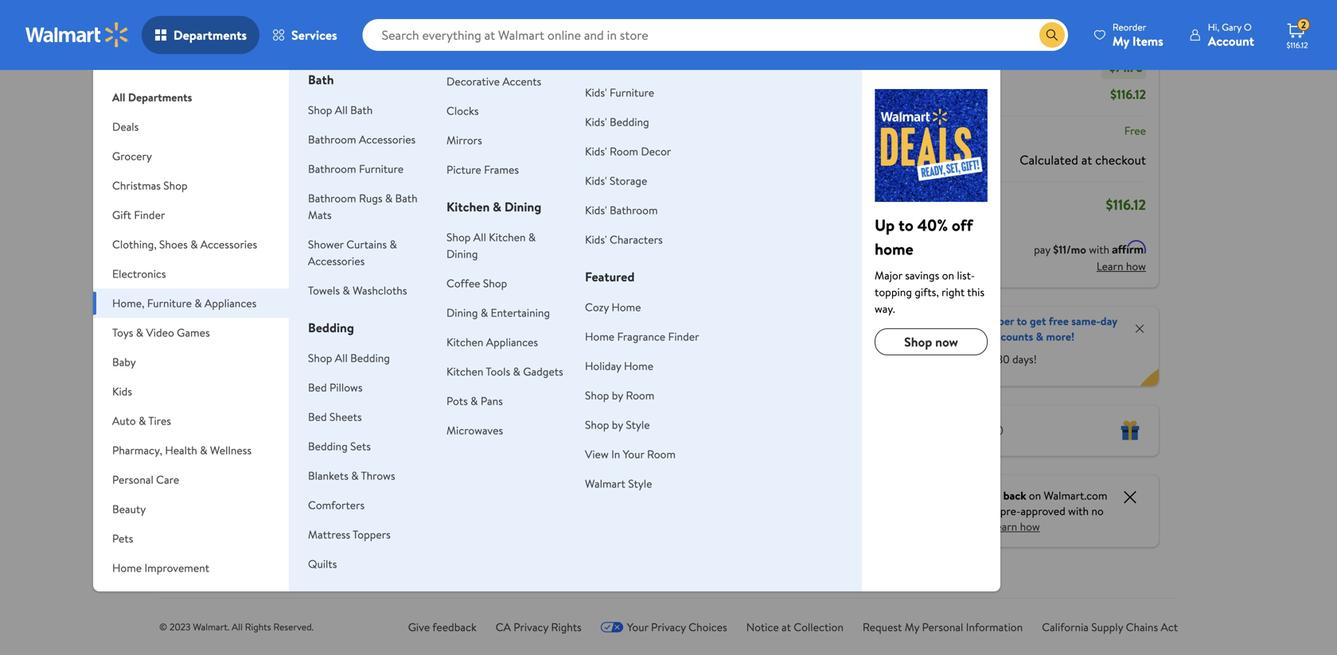 Task type: vqa. For each thing, say whether or not it's contained in the screenshot.
and in Large refrigerators (not dorm size or wine) Ranges Washers and dryers Dishwashers Some microwaves
no



Task type: describe. For each thing, give the bounding box(es) containing it.
estimated total
[[870, 196, 956, 214]]

view in your room link
[[585, 447, 676, 462]]

now for now $7.49
[[699, 329, 728, 349]]

2 vertical spatial dining
[[447, 305, 478, 321]]

0 horizontal spatial rights
[[245, 621, 271, 634]]

bathroom for bathroom furniture
[[308, 161, 356, 177]]

berries
[[607, 398, 646, 416]]

& inside shower curtains & accessories
[[390, 237, 397, 252]]

microwaves link
[[447, 423, 503, 439]]

patio & garden button
[[93, 583, 289, 613]]

Search search field
[[363, 19, 1068, 51]]

accents
[[503, 74, 541, 89]]

ca privacy rights
[[496, 620, 582, 636]]

topping
[[875, 285, 912, 300]]

ca privacy rights link
[[496, 620, 582, 636]]

& inside shop all kitchen & dining
[[528, 230, 536, 245]]

add for ge profile™ opal™ nugget ice maker with side tank, countertop icemaker, stainless steel
[[481, 285, 501, 300]]

shop for kids'
[[585, 55, 609, 71]]

1 horizontal spatial learn
[[1097, 259, 1124, 274]]

now $349.00 group
[[330, 175, 425, 488]]

your privacy choices
[[627, 620, 727, 636]]

with inside now $348.00 $579.00 ge profile™ opal™ nugget ice maker with side tank, countertop icemaker, stainless steel
[[510, 402, 533, 419]]

gluten
[[624, 381, 661, 398]]

kids' bathroom
[[585, 203, 658, 218]]

40%
[[917, 214, 948, 236]]

& right ice
[[471, 394, 478, 409]]

to inside up to 40% off home major savings on list- topping gifts, right this way.
[[899, 214, 914, 236]]

bathroom for bathroom rugs & bath mats
[[308, 191, 356, 206]]

decor
[[641, 144, 671, 159]]

& left the tires
[[139, 413, 146, 429]]

air
[[238, 402, 254, 419]]

furniture for bathroom
[[359, 161, 404, 177]]

add inside 'now $16.98' group
[[604, 285, 624, 300]]

0 vertical spatial $116.12
[[1287, 40, 1308, 51]]

notice at collection
[[746, 620, 844, 636]]

shower curtains & accessories link
[[308, 237, 397, 269]]

xbox
[[330, 381, 357, 398]]

privacy for your
[[651, 620, 686, 636]]

kitchen for appliances
[[447, 335, 483, 350]]

this
[[967, 285, 985, 300]]

bathroom accessories link
[[308, 132, 416, 147]]

day up all departments link on the top
[[219, 25, 233, 38]]

1 horizontal spatial finder
[[668, 329, 699, 345]]

& right "health"
[[200, 443, 207, 458]]

& inside become a member to get free same-day delivery, gas discounts & more!
[[1036, 329, 1044, 345]]

furniture for kids'
[[610, 85, 654, 100]]

tank,
[[479, 419, 507, 437]]

add button for now $16.98
[[579, 280, 637, 305]]

cozy home
[[585, 300, 641, 315]]

Walmart Site-Wide search field
[[363, 19, 1068, 51]]

0 horizontal spatial free
[[958, 352, 978, 367]]

kids' for kids' room decor
[[585, 144, 607, 159]]

accessories for shower curtains & accessories
[[308, 254, 365, 269]]

1 horizontal spatial rights
[[551, 620, 582, 636]]

gifting image
[[1121, 421, 1140, 441]]

towels & washcloths
[[308, 283, 407, 298]]

side
[[453, 419, 476, 437]]

nugget
[[488, 384, 530, 402]]

shop inside dropdown button
[[163, 178, 188, 193]]

divider,
[[207, 437, 249, 454]]

patio & garden
[[112, 590, 185, 606]]

your privacy choices link
[[601, 620, 727, 636]]

0 vertical spatial your
[[623, 447, 644, 462]]

kids' for kids' bedding
[[585, 114, 607, 130]]

home right 'cozy'
[[612, 300, 641, 315]]

christmas shop button
[[93, 171, 289, 201]]

add to cart image for now $16.98
[[585, 283, 604, 302]]

hi, gary o account
[[1208, 20, 1254, 50]]

all up grocery
[[112, 90, 125, 105]]

$7.49
[[731, 329, 764, 349]]

kids' for kids' storage
[[585, 173, 607, 189]]

1 vertical spatial learn
[[991, 519, 1017, 535]]

deal for now $16.98
[[583, 184, 602, 197]]

coffee shop
[[447, 276, 507, 291]]

2 vertical spatial room
[[647, 447, 676, 462]]

2 vertical spatial $116.12
[[1106, 195, 1146, 215]]

1 horizontal spatial personal
[[922, 620, 963, 636]]

deal for now $348.00
[[460, 184, 478, 197]]

kitchen tools & gadgets
[[447, 364, 563, 380]]

shop for bedding
[[308, 351, 332, 366]]

become
[[924, 314, 963, 329]]

pots & pans
[[447, 394, 503, 409]]

cozy home link
[[585, 300, 641, 315]]

calculated
[[1020, 151, 1078, 169]]

2- up shop all kids' rooms link
[[579, 25, 588, 38]]

add button for now $349.00
[[333, 280, 391, 305]]

now $16.98 group
[[576, 175, 671, 486]]

add to cart image inside now $49.00 group
[[216, 283, 235, 302]]

give
[[408, 620, 430, 636]]

clothing, shoes & accessories
[[112, 237, 257, 252]]

picture
[[447, 162, 481, 177]]

1 vertical spatial room
[[626, 388, 655, 404]]

pets button
[[93, 525, 289, 554]]

kitchen appliances
[[447, 335, 538, 350]]

up
[[875, 214, 895, 236]]

pay $11/mo with
[[1034, 242, 1112, 257]]

shower curtains & accessories
[[308, 237, 397, 269]]

privacy for ca
[[514, 620, 548, 636]]

pay
[[1034, 242, 1051, 257]]

now
[[935, 334, 958, 351]]

if
[[958, 504, 965, 519]]

shop all kids' rooms link
[[585, 55, 685, 71]]

accessories for clothing, shoes & accessories
[[200, 237, 257, 252]]

see if you're pre-approved with no credit risk.
[[938, 504, 1104, 535]]

privacy choices icon image
[[601, 622, 624, 633]]

bathroom furniture link
[[308, 161, 404, 177]]

kitchen for &
[[447, 198, 490, 216]]

fry
[[207, 384, 225, 402]]

credit
[[938, 519, 966, 535]]

games
[[177, 325, 210, 341]]

3+ day shipping for xbox series x video game console, black
[[333, 466, 397, 479]]

deals button
[[93, 112, 289, 142]]

with inside chefman turbo fry stainless steel air fryer with basket divider, 8 quart
[[207, 419, 231, 437]]

bed for bed pillows
[[308, 380, 327, 396]]

$71.76
[[1109, 59, 1143, 76]]

0 vertical spatial 3+
[[456, 25, 467, 38]]

0 vertical spatial room
[[610, 144, 638, 159]]

2- down pickup
[[333, 47, 342, 60]]

maker
[[472, 402, 507, 419]]

bathroom for bathroom accessories
[[308, 132, 356, 147]]

taxes
[[870, 151, 900, 169]]

3+ day shipping for chefman turbo fry stainless steel air fryer with basket divider, 8 quart
[[210, 452, 274, 465]]

now $349.00 $499.00 $349.00/ca xbox series x video game console, black
[[330, 329, 413, 433]]

day inside 'now $16.98' group
[[588, 446, 602, 459]]

now for now $349.00 $499.00 $349.00/ca xbox series x video game console, black
[[330, 329, 359, 349]]

0 vertical spatial accessories
[[359, 132, 416, 147]]

-$71.76
[[1105, 59, 1143, 76]]

kids' bedding link
[[585, 114, 649, 130]]

deal for now $349.00
[[336, 184, 355, 197]]

all departments
[[112, 90, 192, 105]]

gift
[[112, 207, 131, 223]]

& right toys
[[136, 325, 143, 341]]

2-day shipping inside 'now $16.98' group
[[579, 446, 639, 459]]

kids' storage
[[585, 173, 647, 189]]

© 2023 walmart. all rights reserved.
[[159, 621, 314, 634]]

mattress toppers
[[308, 527, 391, 543]]

items
[[1133, 32, 1163, 50]]

& down the 'coffee shop' link
[[481, 305, 488, 321]]

baby
[[112, 355, 136, 370]]

see
[[938, 504, 955, 519]]

$348.00
[[485, 329, 537, 349]]

kitchen tools & gadgets link
[[447, 364, 563, 380]]

mats
[[308, 207, 332, 223]]

home up gluten
[[624, 359, 654, 374]]

now for now $49.00
[[207, 329, 235, 349]]

& right shoes
[[190, 237, 198, 252]]

Try Walmart+ free for 30 days! checkbox
[[870, 352, 885, 367]]

1 vertical spatial on
[[1029, 488, 1041, 504]]

day inside become a member to get free same-day delivery, gas discounts & more!
[[1101, 314, 1117, 329]]

by for style
[[612, 417, 623, 433]]

deals inside "dropdown button"
[[112, 119, 139, 135]]

$11/mo
[[1053, 242, 1086, 257]]

shop by room link
[[585, 388, 655, 404]]

finder inside dropdown button
[[134, 207, 165, 223]]

free,
[[576, 398, 604, 416]]

& inside 'bathroom rugs & bath mats'
[[385, 191, 393, 206]]

electronics button
[[93, 259, 289, 289]]

0 vertical spatial style
[[626, 417, 650, 433]]

shop now link
[[875, 329, 988, 356]]

search icon image
[[1046, 29, 1058, 41]]

bed sheets link
[[308, 410, 362, 425]]

sets
[[350, 439, 371, 454]]

with right $11/mo
[[1089, 242, 1110, 257]]

kids button
[[93, 377, 289, 407]]

& right the towels at top left
[[343, 283, 350, 298]]

give feedback
[[408, 620, 477, 636]]

2- up all departments link on the top
[[210, 25, 219, 38]]

pharmacy,
[[112, 443, 162, 458]]

kitchen for tools
[[447, 364, 483, 380]]

kids' bathroom link
[[585, 203, 658, 218]]

notice
[[746, 620, 779, 636]]

more
[[232, 145, 265, 165]]

kids' for kids' bathroom
[[585, 203, 607, 218]]

a
[[966, 314, 971, 329]]

game
[[365, 398, 398, 416]]

request
[[863, 620, 902, 636]]

free
[[1125, 123, 1146, 138]]

countertop
[[453, 437, 518, 454]]

shop for kitchen
[[447, 230, 471, 245]]

toppers
[[353, 527, 391, 543]]



Task type: locate. For each thing, give the bounding box(es) containing it.
shop by style link
[[585, 417, 650, 433]]

dining down frames
[[505, 198, 541, 216]]

kitchen inside shop all kitchen & dining
[[489, 230, 526, 245]]

day up decorative
[[469, 25, 484, 38]]

all up bathroom accessories link
[[335, 102, 348, 118]]

0 vertical spatial deals
[[112, 119, 139, 135]]

walmart+
[[908, 352, 955, 367]]

kids' characters
[[585, 232, 663, 248]]

0 horizontal spatial 3+ day shipping
[[210, 452, 274, 465]]

add for xbox series x video game console, black
[[358, 285, 378, 300]]

2- inside 'now $16.98' group
[[579, 446, 588, 459]]

add inside now $349.00 'group'
[[358, 285, 378, 300]]

$349.00
[[362, 329, 413, 349]]

$349.00/ca
[[330, 363, 384, 378]]

add inside now $348.00 group
[[481, 285, 501, 300]]

style down 80
[[628, 476, 652, 492]]

dismiss capital one banner image
[[1121, 488, 1140, 507]]

all for shop all bath
[[335, 102, 348, 118]]

bath inside 'bathroom rugs & bath mats'
[[395, 191, 418, 206]]

shipping inside 'now $16.98' group
[[605, 446, 639, 459]]

deal up kids' bathroom link
[[583, 184, 602, 197]]

& right curtains
[[390, 237, 397, 252]]

to right up
[[899, 214, 914, 236]]

rights left reserved.
[[245, 621, 271, 634]]

0 vertical spatial furniture
[[610, 85, 654, 100]]

& right patio
[[140, 590, 147, 606]]

deal down bathroom furniture
[[336, 184, 355, 197]]

now inside now $16.98 $24.28 21.2 ¢/count welch's, gluten free,  berries 'n cherries fruit snacks 0.8oz pouches, 80 count case
[[576, 329, 605, 349]]

close walmart plus section image
[[1133, 323, 1146, 335]]

for
[[980, 352, 994, 367]]

add button inside now $348.00 group
[[456, 280, 514, 305]]

my inside reorder my items
[[1113, 32, 1129, 50]]

deal inside 'now $16.98' group
[[583, 184, 602, 197]]

0 horizontal spatial video
[[146, 325, 174, 341]]

kids' down kids' furniture link
[[585, 114, 607, 130]]

way.
[[875, 301, 895, 317]]

with left no
[[1068, 504, 1089, 519]]

icemaker,
[[453, 454, 506, 472]]

delivery,
[[924, 329, 966, 345]]

1 vertical spatial personal
[[922, 620, 963, 636]]

act
[[1161, 620, 1178, 636]]

get
[[1030, 314, 1046, 329]]

shipping
[[870, 123, 912, 138]]

at left checkout
[[1081, 151, 1092, 169]]

shop all kids' rooms
[[585, 55, 685, 71]]

departments up deals "dropdown button"
[[128, 90, 192, 105]]

$16.98
[[608, 329, 647, 349]]

gadgets
[[523, 364, 563, 380]]

1 horizontal spatial to
[[1017, 314, 1027, 329]]

departments inside popup button
[[174, 26, 247, 44]]

$116.12 down $71.76 in the right of the page
[[1110, 86, 1146, 103]]

banner
[[858, 307, 1159, 386]]

microwaves
[[447, 423, 503, 439]]

0 horizontal spatial add to cart image
[[216, 283, 235, 302]]

case
[[614, 468, 641, 486]]

add button inside now $49.00 group
[[210, 280, 268, 305]]

free right get
[[1049, 314, 1069, 329]]

bed for bed sheets
[[308, 410, 327, 425]]

1 now from the left
[[207, 329, 235, 349]]

day left the throws in the left of the page
[[346, 466, 361, 479]]

1 horizontal spatial 3+ day shipping
[[333, 466, 397, 479]]

shop all bath
[[308, 102, 373, 118]]

0 horizontal spatial how
[[1020, 519, 1040, 535]]

bed left xbox
[[308, 380, 327, 396]]

cash
[[979, 488, 1001, 504]]

0 vertical spatial bed
[[308, 380, 327, 396]]

bathroom down bathroom accessories
[[308, 161, 356, 177]]

steel down the "countertop"
[[504, 472, 531, 490]]

1 horizontal spatial free
[[1049, 314, 1069, 329]]

0 horizontal spatial stainless
[[228, 384, 275, 402]]

accessories inside dropdown button
[[200, 237, 257, 252]]

1 vertical spatial accessories
[[200, 237, 257, 252]]

0 horizontal spatial on
[[942, 268, 954, 283]]

0 vertical spatial video
[[146, 325, 174, 341]]

earn
[[938, 488, 960, 504]]

2 add button from the left
[[333, 280, 391, 305]]

1 horizontal spatial deals
[[269, 145, 303, 165]]

california supply chains act
[[1042, 620, 1178, 636]]

now $49.00 group
[[207, 175, 301, 474]]

0 horizontal spatial finder
[[134, 207, 165, 223]]

1 vertical spatial to
[[1017, 314, 1027, 329]]

2 deal from the left
[[460, 184, 478, 197]]

free
[[1049, 314, 1069, 329], [958, 352, 978, 367]]

1 vertical spatial bath
[[350, 102, 373, 118]]

home, furniture & appliances image
[[875, 89, 988, 202]]

add button inside now $349.00 'group'
[[333, 280, 391, 305]]

kids'
[[627, 55, 649, 71], [585, 85, 607, 100], [585, 114, 607, 130], [585, 144, 607, 159], [585, 173, 607, 189], [585, 203, 607, 218], [585, 232, 607, 248]]

1 by from the top
[[612, 388, 623, 404]]

now $49.00
[[207, 329, 282, 349]]

1 horizontal spatial add to cart image
[[462, 283, 481, 302]]

picture frames
[[447, 162, 519, 177]]

beauty
[[112, 502, 146, 517]]

2 add to cart image from the left
[[462, 283, 481, 302]]

bath
[[308, 71, 334, 88], [350, 102, 373, 118], [395, 191, 418, 206]]

shop for bath
[[308, 102, 332, 118]]

1 vertical spatial stainless
[[453, 472, 500, 490]]

0 horizontal spatial 3+
[[210, 452, 221, 465]]

0 horizontal spatial appliances
[[205, 296, 257, 311]]

video inside dropdown button
[[146, 325, 174, 341]]

day inside now $349.00 'group'
[[346, 466, 361, 479]]

all up pillows
[[335, 351, 348, 366]]

free left for
[[958, 352, 978, 367]]

banner containing become a member to get free same-day delivery, gas discounts & more!
[[858, 307, 1159, 386]]

appliances up kitchen tools & gadgets
[[486, 335, 538, 350]]

0 vertical spatial by
[[612, 388, 623, 404]]

shop all bedding link
[[308, 351, 390, 366]]

walmart
[[585, 476, 626, 492]]

0 vertical spatial to
[[899, 214, 914, 236]]

0 horizontal spatial deals
[[112, 119, 139, 135]]

video inside now $349.00 $499.00 $349.00/ca xbox series x video game console, black
[[330, 398, 362, 416]]

bath right rugs
[[395, 191, 418, 206]]

0 vertical spatial my
[[1113, 32, 1129, 50]]

home inside home improvement dropdown button
[[112, 561, 142, 576]]

now $348.00 group
[[453, 175, 548, 490]]

day inside now $49.00 group
[[223, 452, 237, 465]]

1 vertical spatial furniture
[[359, 161, 404, 177]]

1 privacy from the left
[[514, 620, 548, 636]]

console,
[[330, 416, 378, 433]]

& right tools
[[513, 364, 520, 380]]

with inside see if you're pre-approved with no credit risk.
[[1068, 504, 1089, 519]]

deal inside now $348.00 group
[[460, 184, 478, 197]]

3+ day shipping inside now $349.00 'group'
[[333, 466, 397, 479]]

2 vertical spatial bath
[[395, 191, 418, 206]]

kids' for kids' furniture
[[585, 85, 607, 100]]

now inside now $348.00 $579.00 ge profile™ opal™ nugget ice maker with side tank, countertop icemaker, stainless steel
[[453, 329, 482, 349]]

add to cart image inside now $348.00 group
[[462, 283, 481, 302]]

toys & video games
[[112, 325, 210, 341]]

furniture down shop all kids' rooms
[[610, 85, 654, 100]]

home up $24.28 on the bottom of the page
[[585, 329, 615, 345]]

fruit
[[626, 416, 653, 433]]

1 vertical spatial by
[[612, 417, 623, 433]]

auto
[[112, 413, 136, 429]]

services button
[[260, 16, 350, 54]]

learn down affirm image
[[1097, 259, 1124, 274]]

kitchen down kitchen & dining
[[489, 230, 526, 245]]

bathroom up mats
[[308, 191, 356, 206]]

stainless inside now $348.00 $579.00 ge profile™ opal™ nugget ice maker with side tank, countertop icemaker, stainless steel
[[453, 472, 500, 490]]

2 by from the top
[[612, 417, 623, 433]]

to left get
[[1017, 314, 1027, 329]]

free inside become a member to get free same-day delivery, gas discounts & more!
[[1049, 314, 1069, 329]]

on inside up to 40% off home major savings on list- topping gifts, right this way.
[[942, 268, 954, 283]]

3+ day shipping down sets on the left bottom of page
[[333, 466, 397, 479]]

1 vertical spatial steel
[[504, 472, 531, 490]]

bathroom inside 'bathroom rugs & bath mats'
[[308, 191, 356, 206]]

1 horizontal spatial steel
[[504, 472, 531, 490]]

4 add from the left
[[604, 285, 624, 300]]

1 deal from the left
[[336, 184, 355, 197]]

dining inside shop all kitchen & dining
[[447, 246, 478, 262]]

gift finder
[[112, 207, 165, 223]]

now for now $348.00 $579.00 ge profile™ opal™ nugget ice maker with side tank, countertop icemaker, stainless steel
[[453, 329, 482, 349]]

with up "1228"
[[510, 402, 533, 419]]

mattress
[[308, 527, 350, 543]]

bathroom up characters at left
[[610, 203, 658, 218]]

dining & entertaining link
[[447, 305, 550, 321]]

& left more!
[[1036, 329, 1044, 345]]

reorder my items
[[1113, 20, 1163, 50]]

3+ for chefman turbo fry stainless steel air fryer with basket divider, 8 quart
[[210, 452, 221, 465]]

5 now from the left
[[699, 329, 728, 349]]

1 vertical spatial finder
[[668, 329, 699, 345]]

savings
[[870, 59, 912, 76]]

day left close walmart plus section image
[[1101, 314, 1117, 329]]

3+ for xbox series x video game console, black
[[333, 466, 344, 479]]

learn how down back
[[991, 519, 1040, 535]]

0.8oz
[[617, 433, 646, 451]]

1 vertical spatial departments
[[128, 90, 192, 105]]

departments button
[[142, 16, 260, 54]]

bed left sheets
[[308, 410, 327, 425]]

1 add button from the left
[[210, 280, 268, 305]]

0 vertical spatial stainless
[[228, 384, 275, 402]]

0 horizontal spatial personal
[[112, 472, 153, 488]]

kids' up kids' bedding link
[[585, 85, 607, 100]]

3 add to cart image from the left
[[585, 283, 604, 302]]

furniture inside dropdown button
[[147, 296, 192, 311]]

decorative
[[447, 74, 500, 89]]

3 now from the left
[[453, 329, 482, 349]]

1 vertical spatial at
[[782, 620, 791, 636]]

privacy left choices
[[651, 620, 686, 636]]

0 vertical spatial dining
[[505, 198, 541, 216]]

1 bed from the top
[[308, 380, 327, 396]]

2 vertical spatial 3+
[[333, 466, 344, 479]]

deal down picture
[[460, 184, 478, 197]]

your right in
[[623, 447, 644, 462]]

accessories inside shower curtains & accessories
[[308, 254, 365, 269]]

my right request
[[905, 620, 919, 636]]

0 vertical spatial on
[[942, 268, 954, 283]]

add to cart image
[[216, 283, 235, 302], [462, 283, 481, 302], [585, 283, 604, 302]]

0 vertical spatial 3+ day shipping
[[456, 25, 520, 38]]

0 vertical spatial learn how
[[1097, 259, 1146, 274]]

personal inside dropdown button
[[112, 472, 153, 488]]

kids' characters link
[[585, 232, 663, 248]]

2 horizontal spatial deal
[[583, 184, 602, 197]]

2 privacy from the left
[[651, 620, 686, 636]]

my up -$71.76
[[1113, 32, 1129, 50]]

bedding sets link
[[308, 439, 371, 454]]

4 now from the left
[[576, 329, 605, 349]]

gift finder button
[[93, 201, 289, 230]]

all right walmart.
[[232, 621, 243, 634]]

risk.
[[969, 519, 988, 535]]

clothing, shoes & accessories button
[[93, 230, 289, 259]]

bath up shop all bath link
[[308, 71, 334, 88]]

deal inside now $349.00 'group'
[[336, 184, 355, 197]]

electronics
[[112, 266, 166, 282]]

1 horizontal spatial appliances
[[486, 335, 538, 350]]

steel inside now $348.00 $579.00 ge profile™ opal™ nugget ice maker with side tank, countertop icemaker, stainless steel
[[504, 472, 531, 490]]

by for room
[[612, 388, 623, 404]]

accessories up bathroom furniture link
[[359, 132, 416, 147]]

kids' down kids' storage
[[585, 203, 607, 218]]

0 vertical spatial personal
[[112, 472, 153, 488]]

1 vertical spatial bed
[[308, 410, 327, 425]]

ice
[[453, 402, 469, 419]]

2 bed from the top
[[308, 410, 327, 425]]

1 vertical spatial how
[[1020, 519, 1040, 535]]

shipping inside now $349.00 'group'
[[363, 466, 397, 479]]

add to cart image for now $348.00
[[462, 283, 481, 302]]

1 vertical spatial 3+
[[210, 452, 221, 465]]

¢/count
[[597, 363, 634, 378]]

blankets
[[308, 468, 349, 484]]

0 horizontal spatial learn how
[[991, 519, 1040, 535]]

decorative accents
[[447, 74, 541, 89]]

accessories down shower
[[308, 254, 365, 269]]

departments up all departments link on the top
[[174, 26, 247, 44]]

personal left information
[[922, 620, 963, 636]]

kids' down kids' bathroom link
[[585, 232, 607, 248]]

0 horizontal spatial privacy
[[514, 620, 548, 636]]

1 horizontal spatial my
[[1113, 32, 1129, 50]]

1 add from the left
[[235, 285, 255, 300]]

1 vertical spatial 3+ day shipping
[[210, 452, 274, 465]]

now inside now $349.00 $499.00 $349.00/ca xbox series x video game console, black
[[330, 329, 359, 349]]

3 add from the left
[[481, 285, 501, 300]]

bed sheets
[[308, 410, 362, 425]]

stainless inside chefman turbo fry stainless steel air fryer with basket divider, 8 quart
[[228, 384, 275, 402]]

1 horizontal spatial video
[[330, 398, 362, 416]]

1 add to cart image from the left
[[216, 283, 235, 302]]

add button for now $348.00
[[456, 280, 514, 305]]

1228
[[504, 426, 523, 439]]

2 add from the left
[[358, 285, 378, 300]]

day down pickup
[[342, 47, 356, 60]]

3+ down bedding sets
[[333, 466, 344, 479]]

2 horizontal spatial 3+ day shipping
[[456, 25, 520, 38]]

view in your room
[[585, 447, 676, 462]]

all for shop all kitchen & dining
[[473, 230, 486, 245]]

reorder
[[1113, 20, 1146, 34]]

feedback
[[432, 620, 477, 636]]

kitchen down picture
[[447, 198, 490, 216]]

accessories down gift finder dropdown button
[[200, 237, 257, 252]]

appliances up "now $49.00"
[[205, 296, 257, 311]]

add to cart image inside 'now $16.98' group
[[585, 283, 604, 302]]

savings
[[905, 268, 939, 283]]

-
[[1105, 59, 1109, 76]]

bed pillows
[[308, 380, 363, 396]]

at for calculated
[[1081, 151, 1092, 169]]

1 vertical spatial appliances
[[486, 335, 538, 350]]

4 add button from the left
[[579, 280, 637, 305]]

0 vertical spatial learn
[[1097, 259, 1124, 274]]

deals up grocery
[[112, 119, 139, 135]]

1 vertical spatial free
[[958, 352, 978, 367]]

kitchen up opal™
[[447, 364, 483, 380]]

learn more about gifting image
[[991, 425, 1004, 437]]

style up 0.8oz
[[626, 417, 650, 433]]

to inside become a member to get free same-day delivery, gas discounts & more!
[[1017, 314, 1027, 329]]

bathroom down shop all bath
[[308, 132, 356, 147]]

3 add button from the left
[[456, 280, 514, 305]]

affirm image
[[1112, 240, 1146, 254]]

appliances inside home, furniture & appliances dropdown button
[[205, 296, 257, 311]]

improvement
[[144, 561, 209, 576]]

cozy
[[585, 300, 609, 315]]

walmart image
[[25, 22, 129, 48]]

how down affirm image
[[1126, 259, 1146, 274]]

kitchen up ge
[[447, 335, 483, 350]]

walmart.com
[[1044, 488, 1108, 504]]

2 horizontal spatial add to cart image
[[585, 283, 604, 302]]

kids' up kids' storage
[[585, 144, 607, 159]]

1 horizontal spatial privacy
[[651, 620, 686, 636]]

featured
[[585, 268, 635, 286]]

pillows
[[330, 380, 363, 396]]

3+ inside now $49.00 group
[[210, 452, 221, 465]]

auto & tires button
[[93, 407, 289, 436]]

kids' left storage
[[585, 173, 607, 189]]

1 vertical spatial my
[[905, 620, 919, 636]]

finder right gift
[[134, 207, 165, 223]]

1 vertical spatial learn how
[[991, 519, 1040, 535]]

$49.00
[[239, 329, 282, 349]]

dining down coffee
[[447, 305, 478, 321]]

0 vertical spatial appliances
[[205, 296, 257, 311]]

x
[[396, 381, 404, 398]]

1 horizontal spatial 3+
[[333, 466, 344, 479]]

personal up the beauty
[[112, 472, 153, 488]]

0 horizontal spatial to
[[899, 214, 914, 236]]

shop for style
[[585, 417, 609, 433]]

2 horizontal spatial furniture
[[610, 85, 654, 100]]

shipping inside now $49.00 group
[[240, 452, 274, 465]]

my for items
[[1113, 32, 1129, 50]]

& left the throws in the left of the page
[[351, 468, 359, 484]]

clothing,
[[112, 237, 157, 252]]

major
[[875, 268, 903, 283]]

1 vertical spatial $116.12
[[1110, 86, 1146, 103]]

3+ inside now $349.00 'group'
[[333, 466, 344, 479]]

mirrors
[[447, 133, 482, 148]]

at for notice
[[782, 620, 791, 636]]

kids' for kids' characters
[[585, 232, 607, 248]]

add to cart image
[[339, 283, 358, 302]]

steel inside chefman turbo fry stainless steel air fryer with basket divider, 8 quart
[[207, 402, 235, 419]]

how down earn 5% cash back on walmart.com
[[1020, 519, 1040, 535]]

$116.12 down 2
[[1287, 40, 1308, 51]]

mirrors link
[[447, 133, 482, 148]]

on right back
[[1029, 488, 1041, 504]]

add for chefman turbo fry stainless steel air fryer with basket divider, 8 quart
[[235, 285, 255, 300]]

furniture for home,
[[147, 296, 192, 311]]

0 vertical spatial free
[[1049, 314, 1069, 329]]

in
[[611, 447, 620, 462]]

1 vertical spatial video
[[330, 398, 362, 416]]

add inside now $49.00 group
[[235, 285, 255, 300]]

walmart plus image
[[870, 323, 918, 339]]

kids' left rooms
[[627, 55, 649, 71]]

2 vertical spatial 3+ day shipping
[[333, 466, 397, 479]]

bedding
[[610, 114, 649, 130], [308, 319, 354, 337], [350, 351, 390, 366], [308, 439, 348, 454]]

on up right
[[942, 268, 954, 283]]

bed pillows link
[[308, 380, 363, 396]]

day left the 8
[[223, 452, 237, 465]]

0 horizontal spatial steel
[[207, 402, 235, 419]]

privacy right ca
[[514, 620, 548, 636]]

2 horizontal spatial bath
[[395, 191, 418, 206]]

all for shop all kids' rooms
[[612, 55, 625, 71]]

bath up bathroom accessories link
[[350, 102, 373, 118]]

information
[[966, 620, 1023, 636]]

3 deal from the left
[[583, 184, 602, 197]]

& up games
[[194, 296, 202, 311]]

1 vertical spatial dining
[[447, 246, 478, 262]]

& down kitchen & dining
[[528, 230, 536, 245]]

my for personal
[[905, 620, 919, 636]]

shop inside shop all kitchen & dining
[[447, 230, 471, 245]]

chefman
[[207, 367, 258, 384]]

2 vertical spatial furniture
[[147, 296, 192, 311]]

0 horizontal spatial bath
[[308, 71, 334, 88]]

0 horizontal spatial at
[[782, 620, 791, 636]]

0 vertical spatial at
[[1081, 151, 1092, 169]]

3+ up decorative
[[456, 25, 467, 38]]

3+ day shipping down basket
[[210, 452, 274, 465]]

privacy
[[514, 620, 548, 636], [651, 620, 686, 636]]

3+ day shipping inside now $49.00 group
[[210, 452, 274, 465]]

bathroom rugs & bath mats
[[308, 191, 418, 223]]

to
[[899, 214, 914, 236], [1017, 314, 1027, 329]]

3+ day shipping
[[456, 25, 520, 38], [210, 452, 274, 465], [333, 466, 397, 479]]

1 vertical spatial your
[[627, 620, 648, 636]]

$187.88
[[1107, 31, 1146, 49]]

1 vertical spatial style
[[628, 476, 652, 492]]

& down frames
[[493, 198, 501, 216]]

shop for deals
[[197, 145, 229, 165]]

add button inside 'now $16.98' group
[[579, 280, 637, 305]]

furniture up rugs
[[359, 161, 404, 177]]

shop all bedding
[[308, 351, 390, 366]]

shop more deals
[[197, 145, 303, 165]]

more!
[[1046, 329, 1075, 345]]

all
[[612, 55, 625, 71], [112, 90, 125, 105], [335, 102, 348, 118], [473, 230, 486, 245], [335, 351, 348, 366], [232, 621, 243, 634]]

shop for room
[[585, 388, 609, 404]]

0 vertical spatial bath
[[308, 71, 334, 88]]

1 horizontal spatial deal
[[460, 184, 478, 197]]

all for shop all bedding
[[335, 351, 348, 366]]

steel left air at the left bottom
[[207, 402, 235, 419]]

1 horizontal spatial at
[[1081, 151, 1092, 169]]

2 now from the left
[[330, 329, 359, 349]]

all inside shop all kitchen & dining
[[473, 230, 486, 245]]

frames
[[484, 162, 519, 177]]

0 vertical spatial how
[[1126, 259, 1146, 274]]

0 horizontal spatial learn
[[991, 519, 1017, 535]]

now for now $16.98 $24.28 21.2 ¢/count welch's, gluten free,  berries 'n cherries fruit snacks 0.8oz pouches, 80 count case
[[576, 329, 605, 349]]

1 horizontal spatial learn how
[[1097, 259, 1146, 274]]

1 horizontal spatial bath
[[350, 102, 373, 118]]

0 vertical spatial finder
[[134, 207, 165, 223]]

with up wellness
[[207, 419, 231, 437]]

personal care
[[112, 472, 179, 488]]

your right privacy choices icon
[[627, 620, 648, 636]]

day up shop all kids' rooms link
[[588, 25, 602, 38]]

1 vertical spatial deals
[[269, 145, 303, 165]]



